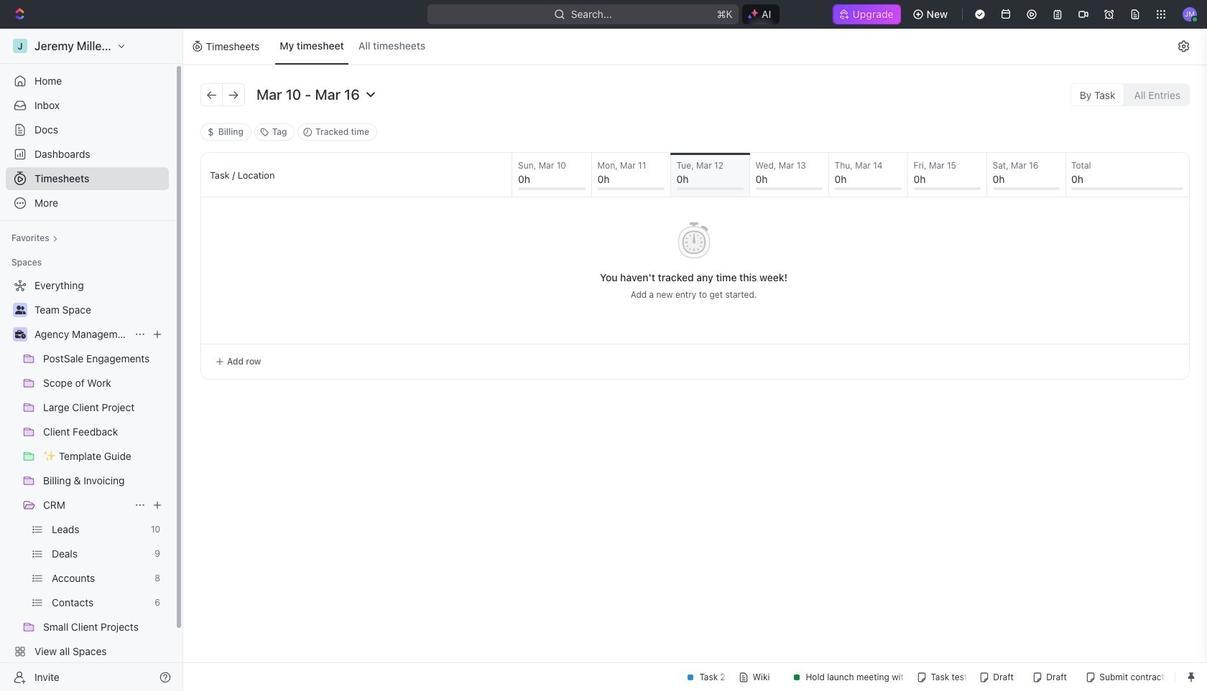 Task type: locate. For each thing, give the bounding box(es) containing it.
business time image
[[15, 331, 26, 339]]

jeremy miller's workspace, , element
[[13, 39, 27, 53]]

user group image
[[15, 306, 26, 315]]

tree
[[6, 274, 169, 688]]



Task type: vqa. For each thing, say whether or not it's contained in the screenshot.
tree inside Sidebar navigation
yes



Task type: describe. For each thing, give the bounding box(es) containing it.
tree inside the sidebar navigation
[[6, 274, 169, 688]]

sidebar navigation
[[0, 29, 186, 692]]



